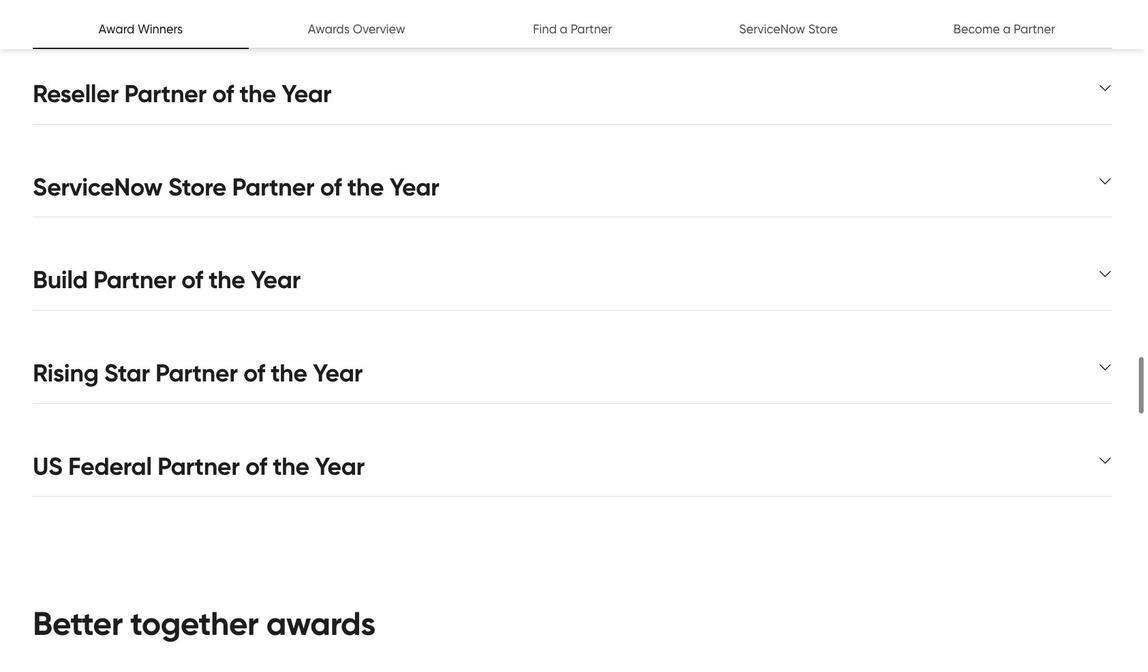 Task type: locate. For each thing, give the bounding box(es) containing it.
go to servicenow account image
[[1046, 13, 1062, 30]]



Task type: vqa. For each thing, say whether or not it's contained in the screenshot.
insurance
no



